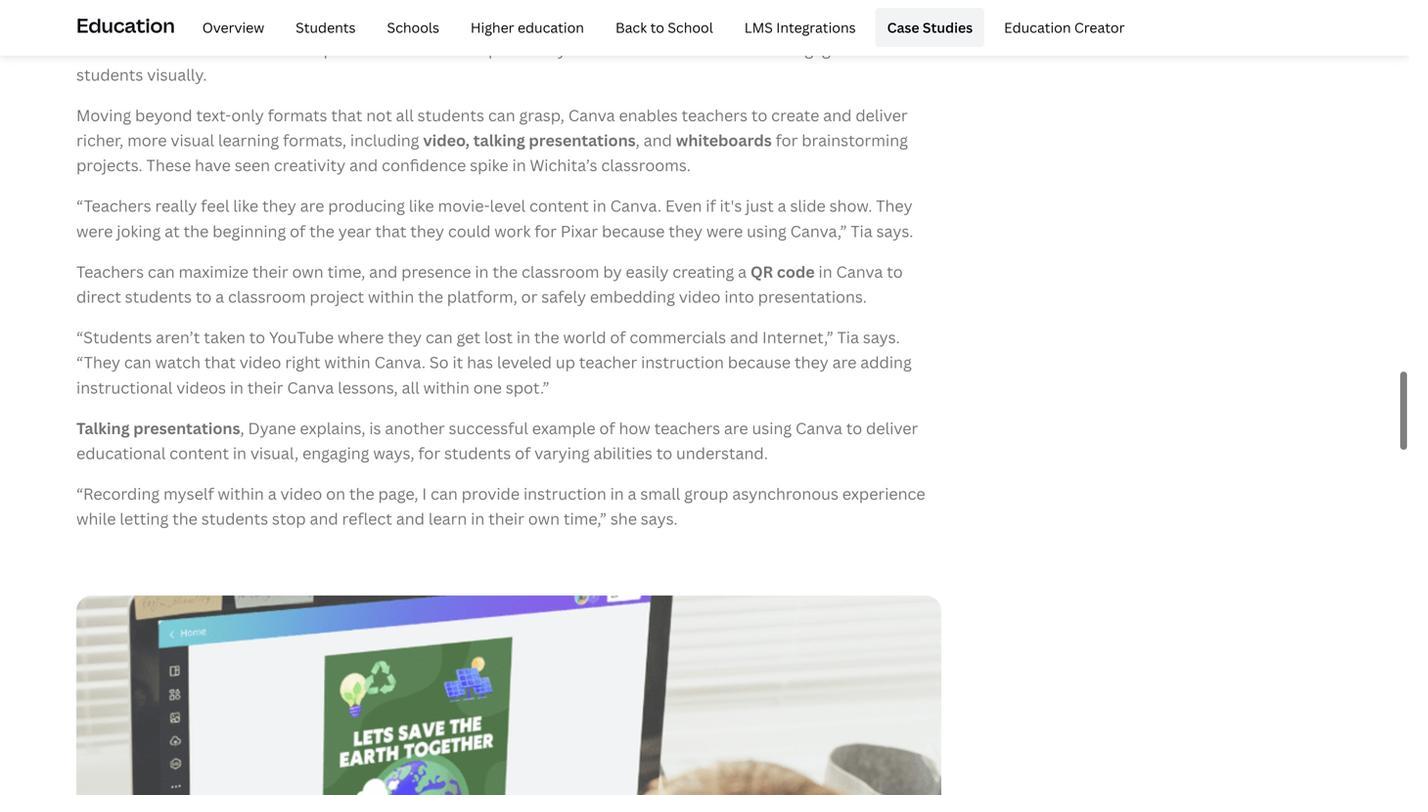 Task type: locate. For each thing, give the bounding box(es) containing it.
0 horizontal spatial ,
[[240, 418, 244, 439]]

2 vertical spatial teachers
[[655, 418, 721, 439]]

if
[[706, 195, 716, 217]]

a
[[778, 195, 787, 217], [738, 261, 747, 282], [216, 286, 224, 307], [268, 484, 277, 505], [628, 484, 637, 505]]

2 horizontal spatial are
[[833, 352, 857, 373]]

a up she
[[628, 484, 637, 505]]

has also helped teachers dream up new ways to deliver their lessons and engage with students visually.
[[76, 39, 876, 85]]

could
[[448, 221, 491, 242]]

and inside the moving beyond text-only formats that not all students can grasp, canva enables teachers to create and deliver richer, more visual learning formats, including
[[824, 105, 852, 126]]

,
[[636, 130, 640, 151], [240, 418, 244, 439]]

teachers up 'whiteboards'
[[682, 105, 748, 126]]

1 vertical spatial teachers
[[682, 105, 748, 126]]

has right the it
[[467, 352, 493, 373]]

1 vertical spatial are
[[833, 352, 857, 373]]

1 horizontal spatial like
[[409, 195, 434, 217]]

2 were from the left
[[707, 221, 743, 242]]

deliver down the adding
[[866, 418, 919, 439]]

presence
[[402, 261, 471, 282]]

1 vertical spatial content
[[170, 443, 229, 464]]

canva up the 'asynchronous'
[[796, 418, 843, 439]]

up inside "students aren't taken to youtube where they can get lost in the world of commercials and internet," tia says. "they can watch that video right within canva. so it has leveled up teacher instruction because they are adding instructional videos in their canva lessons, all within one spot."
[[556, 352, 576, 373]]

1 vertical spatial presentations
[[133, 418, 240, 439]]

1 horizontal spatial up
[[556, 352, 576, 373]]

new
[[502, 39, 533, 60]]

producing
[[328, 195, 405, 217]]

deliver down back at the top left of the page
[[598, 39, 650, 60]]

content inside , dyane explains, is another successful example of how teachers are using canva to deliver educational content in visual, engaging ways, for students of varying abilities to understand.
[[170, 443, 229, 464]]

2 horizontal spatial that
[[375, 221, 407, 242]]

1 horizontal spatial presentations
[[529, 130, 636, 151]]

1 horizontal spatial classroom
[[522, 261, 600, 282]]

1 vertical spatial canva.
[[375, 352, 426, 373]]

1 horizontal spatial instruction
[[641, 352, 724, 373]]

teachers up understand.
[[655, 418, 721, 439]]

says.
[[877, 221, 914, 242], [863, 327, 900, 348], [641, 509, 678, 530]]

into
[[725, 286, 755, 307]]

1 were from the left
[[76, 221, 113, 242]]

for inside for brainstorming projects. these have seen creativity and confidence spike in wichita's classrooms.
[[776, 130, 798, 151]]

students down myself
[[201, 509, 268, 530]]

within up where
[[368, 286, 414, 307]]

1 vertical spatial that
[[375, 221, 407, 242]]

deliver inside , dyane explains, is another successful example of how teachers are using canva to deliver educational content in visual, engaging ways, for students of varying abilities to understand.
[[866, 418, 919, 439]]

seen
[[235, 155, 270, 176]]

presentations down videos
[[133, 418, 240, 439]]

are inside , dyane explains, is another successful example of how teachers are using canva to deliver educational content in visual, engaging ways, for students of varying abilities to understand.
[[724, 418, 749, 439]]

0 vertical spatial deliver
[[598, 39, 650, 60]]

ways,
[[373, 443, 415, 464]]

up down "higher"
[[479, 39, 499, 60]]

learn
[[429, 509, 467, 530]]

0 vertical spatial are
[[300, 195, 324, 217]]

are left the adding
[[833, 352, 857, 373]]

classroom up safely
[[522, 261, 600, 282]]

safely
[[542, 286, 586, 307]]

for down create on the right top
[[776, 130, 798, 151]]

1 vertical spatial deliver
[[856, 105, 908, 126]]

of inside "students aren't taken to youtube where they can get lost in the world of commercials and internet," tia says. "they can watch that video right within canva. so it has leveled up teacher instruction because they are adding instructional videos in their canva lessons, all within one spot."
[[610, 327, 626, 348]]

their down the back to school
[[654, 39, 690, 60]]

pixar
[[561, 221, 598, 242]]

0 horizontal spatial content
[[170, 443, 229, 464]]

for down another
[[418, 443, 441, 464]]

presentations
[[529, 130, 636, 151], [133, 418, 240, 439]]

deliver up brainstorming at the right
[[856, 105, 908, 126]]

2 vertical spatial deliver
[[866, 418, 919, 439]]

to right taken
[[249, 327, 265, 348]]

0 horizontal spatial instruction
[[524, 484, 607, 505]]

because up "easily"
[[602, 221, 665, 242]]

in inside for brainstorming projects. these have seen creativity and confidence spike in wichita's classrooms.
[[512, 155, 526, 176]]

education left creator
[[1005, 18, 1071, 37]]

like down confidence
[[409, 195, 434, 217]]

, up classrooms.
[[636, 130, 640, 151]]

0 horizontal spatial are
[[300, 195, 324, 217]]

that
[[331, 105, 363, 126], [375, 221, 407, 242], [204, 352, 236, 373]]

0 vertical spatial ,
[[636, 130, 640, 151]]

she
[[611, 509, 637, 530]]

using up understand.
[[752, 418, 792, 439]]

time,"
[[564, 509, 607, 530]]

one
[[474, 377, 502, 398]]

using down just
[[747, 221, 787, 242]]

teachers can maximize their own time, and presence in the classroom by easily creating a qr code
[[76, 261, 815, 282]]

can up talking
[[488, 105, 516, 126]]

video inside in canva to direct students to a classroom project within the platform, or safely embedding video into presentations.
[[679, 286, 721, 307]]

get
[[457, 327, 481, 348]]

case studies
[[887, 18, 973, 37]]

says. down 'they' at the right top
[[877, 221, 914, 242]]

in canva to direct students to a classroom project within the platform, or safely embedding video into presentations.
[[76, 261, 903, 307]]

canva down the right
[[287, 377, 334, 398]]

teacher
[[579, 352, 638, 373]]

2 vertical spatial are
[[724, 418, 749, 439]]

1 horizontal spatial own
[[528, 509, 560, 530]]

canva up video, talking presentations , and whiteboards
[[568, 105, 615, 126]]

right
[[285, 352, 321, 373]]

1 vertical spatial has
[[467, 352, 493, 373]]

can up instructional
[[124, 352, 151, 373]]

for brainstorming projects. these have seen creativity and confidence spike in wichita's classrooms.
[[76, 130, 908, 176]]

and down page,
[[396, 509, 425, 530]]

students inside "recording myself within a video on the page, i can provide instruction in a small group asynchronous experience while letting the students stop and reflect and learn in their own time," she says.
[[201, 509, 268, 530]]

all inside "students aren't taken to youtube where they can get lost in the world of commercials and internet," tia says. "they can watch that video right within canva. so it has leveled up teacher instruction because they are adding instructional videos in their canva lessons, all within one spot."
[[402, 377, 420, 398]]

they
[[876, 195, 913, 217]]

1 horizontal spatial ,
[[636, 130, 640, 151]]

are up understand.
[[724, 418, 749, 439]]

tia down show.
[[851, 221, 873, 242]]

maximize
[[179, 261, 249, 282]]

year
[[338, 221, 372, 242]]

to left create on the right top
[[752, 105, 768, 126]]

case
[[887, 18, 920, 37]]

platform,
[[447, 286, 518, 307]]

education for education
[[76, 12, 175, 38]]

feel
[[201, 195, 229, 217]]

a down the maximize
[[216, 286, 224, 307]]

the up 'platform,'
[[493, 261, 518, 282]]

2 like from the left
[[409, 195, 434, 217]]

within down so
[[424, 377, 470, 398]]

their up dyane
[[247, 377, 283, 398]]

own
[[292, 261, 324, 282], [528, 509, 560, 530]]

engaging
[[302, 443, 370, 464]]

1 vertical spatial up
[[556, 352, 576, 373]]

1 vertical spatial classroom
[[228, 286, 306, 307]]

in up she
[[610, 484, 624, 505]]

0 horizontal spatial canva.
[[375, 352, 426, 373]]

1 horizontal spatial canva.
[[610, 195, 662, 217]]

1 horizontal spatial content
[[530, 195, 589, 217]]

1 vertical spatial video
[[240, 352, 281, 373]]

0 vertical spatial teachers
[[357, 39, 423, 60]]

2 vertical spatial video
[[281, 484, 322, 505]]

projects.
[[76, 155, 143, 176]]

0 horizontal spatial because
[[602, 221, 665, 242]]

0 vertical spatial instruction
[[641, 352, 724, 373]]

are down creativity
[[300, 195, 324, 217]]

0 horizontal spatial up
[[479, 39, 499, 60]]

0 vertical spatial own
[[292, 261, 324, 282]]

can
[[488, 105, 516, 126], [148, 261, 175, 282], [426, 327, 453, 348], [124, 352, 151, 373], [431, 484, 458, 505]]

and right time,
[[369, 261, 398, 282]]

video inside "students aren't taken to youtube where they can get lost in the world of commercials and internet," tia says. "they can watch that video right within canva. so it has leveled up teacher instruction because they are adding instructional videos in their canva lessons, all within one spot."
[[240, 352, 281, 373]]

back to school link
[[604, 8, 725, 47]]

0 vertical spatial video
[[679, 286, 721, 307]]

only
[[231, 105, 264, 126]]

in up pixar
[[593, 195, 607, 217]]

0 vertical spatial tia
[[851, 221, 873, 242]]

reflect
[[342, 509, 392, 530]]

another
[[385, 418, 445, 439]]

because
[[602, 221, 665, 242], [728, 352, 791, 373]]

0 horizontal spatial classroom
[[228, 286, 306, 307]]

that inside "teachers really feel like they are producing like movie-level content in canva. even if it's just a slide show. they were joking at the beginning of the year that they could work for pixar because they were using canva," tia says.
[[375, 221, 407, 242]]

and
[[754, 39, 783, 60], [824, 105, 852, 126], [644, 130, 672, 151], [349, 155, 378, 176], [369, 261, 398, 282], [730, 327, 759, 348], [310, 509, 338, 530], [396, 509, 425, 530]]

using inside "teachers really feel like they are producing like movie-level content in canva. even if it's just a slide show. they were joking at the beginning of the year that they could work for pixar because they were using canva," tia says.
[[747, 221, 787, 242]]

within right myself
[[218, 484, 264, 505]]

, inside , dyane explains, is another successful example of how teachers are using canva to deliver educational content in visual, engaging ways, for students of varying abilities to understand.
[[240, 418, 244, 439]]

to
[[651, 18, 665, 37], [578, 39, 594, 60], [752, 105, 768, 126], [887, 261, 903, 282], [196, 286, 212, 307], [249, 327, 265, 348], [847, 418, 863, 439], [657, 443, 673, 464]]

the up reflect
[[349, 484, 375, 505]]

0 vertical spatial because
[[602, 221, 665, 242]]

with
[[844, 39, 876, 60]]

lessons,
[[338, 377, 398, 398]]

beyond
[[135, 105, 192, 126]]

0 horizontal spatial has
[[236, 39, 262, 60]]

their inside "students aren't taken to youtube where they can get lost in the world of commercials and internet," tia says. "they can watch that video right within canva. so it has leveled up teacher instruction because they are adding instructional videos in their canva lessons, all within one spot."
[[247, 377, 283, 398]]

0 vertical spatial using
[[747, 221, 787, 242]]

youtube
[[269, 327, 334, 348]]

education
[[76, 12, 175, 38], [1005, 18, 1071, 37], [154, 39, 232, 60]]

says. inside "recording myself within a video on the page, i can provide instruction in a small group asynchronous experience while letting the students stop and reflect and learn in their own time," she says.
[[641, 509, 678, 530]]

stop
[[272, 509, 306, 530]]

own left time,"
[[528, 509, 560, 530]]

1 vertical spatial using
[[752, 418, 792, 439]]

own up the project
[[292, 261, 324, 282]]

video inside "recording myself within a video on the page, i can provide instruction in a small group asynchronous experience while letting the students stop and reflect and learn in their own time," she says.
[[281, 484, 322, 505]]

all inside the moving beyond text-only formats that not all students can grasp, canva enables teachers to create and deliver richer, more visual learning formats, including
[[396, 105, 414, 126]]

0 horizontal spatial own
[[292, 261, 324, 282]]

0 horizontal spatial presentations
[[133, 418, 240, 439]]

in left the visual,
[[233, 443, 247, 464]]

0 vertical spatial all
[[396, 105, 414, 126]]

students down 'successful'
[[444, 443, 511, 464]]

"recording
[[76, 484, 160, 505]]

that left not
[[331, 105, 363, 126]]

own inside "recording myself within a video on the page, i can provide instruction in a small group asynchronous experience while letting the students stop and reflect and learn in their own time," she says.
[[528, 509, 560, 530]]

0 vertical spatial presentations
[[529, 130, 636, 151]]

while
[[76, 509, 116, 530]]

where
[[338, 327, 384, 348]]

0 vertical spatial canva.
[[610, 195, 662, 217]]

the
[[184, 221, 209, 242], [309, 221, 335, 242], [493, 261, 518, 282], [418, 286, 443, 307], [534, 327, 560, 348], [349, 484, 375, 505], [172, 509, 198, 530]]

the inside in canva to direct students to a classroom project within the platform, or safely embedding video into presentations.
[[418, 286, 443, 307]]

in right the spike
[[512, 155, 526, 176]]

teachers
[[76, 261, 144, 282]]

0 horizontal spatial were
[[76, 221, 113, 242]]

their down beginning on the top of the page
[[252, 261, 288, 282]]

1 vertical spatial ,
[[240, 418, 244, 439]]

canva up moving
[[76, 39, 124, 60]]

education for education creator
[[1005, 18, 1071, 37]]

canva up presentations.
[[837, 261, 883, 282]]

are inside "teachers really feel like they are producing like movie-level content in canva. even if it's just a slide show. they were joking at the beginning of the year that they could work for pixar because they were using canva," tia says.
[[300, 195, 324, 217]]

1 vertical spatial instruction
[[524, 484, 607, 505]]

create
[[772, 105, 820, 126]]

their down provide
[[489, 509, 525, 530]]

teachers
[[357, 39, 423, 60], [682, 105, 748, 126], [655, 418, 721, 439]]

0 vertical spatial classroom
[[522, 261, 600, 282]]

wichita's
[[530, 155, 598, 176]]

says. up the adding
[[863, 327, 900, 348]]

and down lms
[[754, 39, 783, 60]]

aren't
[[156, 327, 200, 348]]

that down the producing
[[375, 221, 407, 242]]

were down the '"teachers'
[[76, 221, 113, 242]]

direct
[[76, 286, 121, 307]]

0 horizontal spatial like
[[233, 195, 259, 217]]

has inside has also helped teachers dream up new ways to deliver their lessons and engage with students visually.
[[236, 39, 262, 60]]

instruction inside "students aren't taken to youtube where they can get lost in the world of commercials and internet," tia says. "they can watch that video right within canva. so it has leveled up teacher instruction because they are adding instructional videos in their canva lessons, all within one spot."
[[641, 352, 724, 373]]

lost
[[484, 327, 513, 348]]

menu bar
[[183, 8, 1137, 47]]

1 vertical spatial all
[[402, 377, 420, 398]]

0 vertical spatial that
[[331, 105, 363, 126]]

instruction up time,"
[[524, 484, 607, 505]]

instruction down commercials
[[641, 352, 724, 373]]

higher
[[471, 18, 514, 37]]

schools
[[387, 18, 439, 37]]

2 vertical spatial that
[[204, 352, 236, 373]]

video up stop
[[281, 484, 322, 505]]

and down on at the left of the page
[[310, 509, 338, 530]]

students up moving
[[76, 64, 143, 85]]

they up presence
[[410, 221, 444, 242]]

work
[[495, 221, 531, 242]]

teachers down schools
[[357, 39, 423, 60]]

, left dyane
[[240, 418, 244, 439]]

0 vertical spatial says.
[[877, 221, 914, 242]]

a right just
[[778, 195, 787, 217]]

the down myself
[[172, 509, 198, 530]]

1 vertical spatial says.
[[863, 327, 900, 348]]

all right not
[[396, 105, 414, 126]]

presentations up wichita's
[[529, 130, 636, 151]]

to inside has also helped teachers dream up new ways to deliver their lessons and engage with students visually.
[[578, 39, 594, 60]]

they down even
[[669, 221, 703, 242]]

1 horizontal spatial has
[[467, 352, 493, 373]]

video down "creating"
[[679, 286, 721, 307]]

that down taken
[[204, 352, 236, 373]]

the down presence
[[418, 286, 443, 307]]

understand.
[[676, 443, 768, 464]]

all up another
[[402, 377, 420, 398]]

the up leveled
[[534, 327, 560, 348]]

2 vertical spatial says.
[[641, 509, 678, 530]]

says. down "small"
[[641, 509, 678, 530]]

provide
[[462, 484, 520, 505]]

1 horizontal spatial because
[[728, 352, 791, 373]]

1 horizontal spatial that
[[331, 105, 363, 126]]

their
[[654, 39, 690, 60], [252, 261, 288, 282], [247, 377, 283, 398], [489, 509, 525, 530]]

classroom up youtube
[[228, 286, 306, 307]]

visual,
[[250, 443, 299, 464]]

videos
[[176, 377, 226, 398]]

within inside in canva to direct students to a classroom project within the platform, or safely embedding video into presentations.
[[368, 286, 414, 307]]

1 vertical spatial because
[[728, 352, 791, 373]]

can inside "recording myself within a video on the page, i can provide instruction in a small group asynchronous experience while letting the students stop and reflect and learn in their own time," she says.
[[431, 484, 458, 505]]

has
[[236, 39, 262, 60], [467, 352, 493, 373]]

instruction inside "recording myself within a video on the page, i can provide instruction in a small group asynchronous experience while letting the students stop and reflect and learn in their own time," she says.
[[524, 484, 607, 505]]

canva. left so
[[375, 352, 426, 373]]

content up myself
[[170, 443, 229, 464]]

can down at
[[148, 261, 175, 282]]

that inside "students aren't taken to youtube where they can get lost in the world of commercials and internet," tia says. "they can watch that video right within canva. so it has leveled up teacher instruction because they are adding instructional videos in their canva lessons, all within one spot."
[[204, 352, 236, 373]]

up
[[479, 39, 499, 60], [556, 352, 576, 373]]

0 vertical spatial has
[[236, 39, 262, 60]]

to down the maximize
[[196, 286, 212, 307]]

at
[[165, 221, 180, 242]]

within down where
[[324, 352, 371, 373]]

were
[[76, 221, 113, 242], [707, 221, 743, 242]]

has inside "students aren't taken to youtube where they can get lost in the world of commercials and internet," tia says. "they can watch that video right within canva. so it has leveled up teacher instruction because they are adding instructional videos in their canva lessons, all within one spot."
[[467, 352, 493, 373]]

to inside "students aren't taken to youtube where they can get lost in the world of commercials and internet," tia says. "they can watch that video right within canva. so it has leveled up teacher instruction because they are adding instructional videos in their canva lessons, all within one spot."
[[249, 327, 265, 348]]

to up experience
[[847, 418, 863, 439]]

0 vertical spatial up
[[479, 39, 499, 60]]

education up canva for education
[[76, 12, 175, 38]]

1 vertical spatial own
[[528, 509, 560, 530]]

tia
[[851, 221, 873, 242], [838, 327, 859, 348]]

and inside for brainstorming projects. these have seen creativity and confidence spike in wichita's classrooms.
[[349, 155, 378, 176]]

0 vertical spatial content
[[530, 195, 589, 217]]

in up presentations.
[[819, 261, 833, 282]]

0 horizontal spatial that
[[204, 352, 236, 373]]

including
[[350, 130, 419, 151]]

1 horizontal spatial were
[[707, 221, 743, 242]]

1 horizontal spatial are
[[724, 418, 749, 439]]

for right work
[[535, 221, 557, 242]]

these
[[146, 155, 191, 176]]

higher education link
[[459, 8, 596, 47]]

lms integrations
[[745, 18, 856, 37]]

canva. down classrooms.
[[610, 195, 662, 217]]

1 vertical spatial tia
[[838, 327, 859, 348]]

in inside , dyane explains, is another successful example of how teachers are using canva to deliver educational content in visual, engaging ways, for students of varying abilities to understand.
[[233, 443, 247, 464]]

back
[[616, 18, 647, 37]]



Task type: describe. For each thing, give the bounding box(es) containing it.
moving beyond text-only formats that not all students can grasp, canva enables teachers to create and deliver richer, more visual learning formats, including
[[76, 105, 908, 151]]

video,
[[423, 130, 470, 151]]

confidence
[[382, 155, 466, 176]]

helped
[[300, 39, 353, 60]]

formats,
[[283, 130, 347, 151]]

also
[[266, 39, 297, 60]]

canva inside the moving beyond text-only formats that not all students can grasp, canva enables teachers to create and deliver richer, more visual learning formats, including
[[568, 105, 615, 126]]

engage
[[786, 39, 840, 60]]

and inside "students aren't taken to youtube where they can get lost in the world of commercials and internet," tia says. "they can watch that video right within canva. so it has leveled up teacher instruction because they are adding instructional videos in their canva lessons, all within one spot."
[[730, 327, 759, 348]]

easily
[[626, 261, 669, 282]]

canva inside "students aren't taken to youtube where they can get lost in the world of commercials and internet," tia says. "they can watch that video right within canva. so it has leveled up teacher instruction because they are adding instructional videos in their canva lessons, all within one spot."
[[287, 377, 334, 398]]

on
[[326, 484, 346, 505]]

it
[[453, 352, 463, 373]]

can inside the moving beyond text-only formats that not all students can grasp, canva enables teachers to create and deliver richer, more visual learning formats, including
[[488, 105, 516, 126]]

to right back at the top left of the page
[[651, 18, 665, 37]]

in right videos
[[230, 377, 244, 398]]

enables
[[619, 105, 678, 126]]

up inside has also helped teachers dream up new ways to deliver their lessons and engage with students visually.
[[479, 39, 499, 60]]

classroom inside in canva to direct students to a classroom project within the platform, or safely embedding video into presentations.
[[228, 286, 306, 307]]

a inside "teachers really feel like they are producing like movie-level content in canva. even if it's just a slide show. they were joking at the beginning of the year that they could work for pixar because they were using canva," tia says.
[[778, 195, 787, 217]]

their inside has also helped teachers dream up new ways to deliver their lessons and engage with students visually.
[[654, 39, 690, 60]]

they down internet,"
[[795, 352, 829, 373]]

really
[[155, 195, 197, 217]]

teachers inside has also helped teachers dream up new ways to deliver their lessons and engage with students visually.
[[357, 39, 423, 60]]

varying
[[535, 443, 590, 464]]

creating
[[673, 261, 734, 282]]

education creator
[[1005, 18, 1125, 37]]

richer,
[[76, 130, 124, 151]]

instructional
[[76, 377, 173, 398]]

students inside the moving beyond text-only formats that not all students can grasp, canva enables teachers to create and deliver richer, more visual learning formats, including
[[418, 105, 485, 126]]

formats
[[268, 105, 327, 126]]

educational
[[76, 443, 166, 464]]

movie-
[[438, 195, 490, 217]]

spike
[[470, 155, 509, 176]]

students
[[296, 18, 356, 37]]

talking presentations
[[76, 418, 240, 439]]

embedding
[[590, 286, 675, 307]]

case studies link
[[876, 8, 985, 47]]

the left the year at the top left
[[309, 221, 335, 242]]

the inside "students aren't taken to youtube where they can get lost in the world of commercials and internet," tia says. "they can watch that video right within canva. so it has leveled up teacher instruction because they are adding instructional videos in their canva lessons, all within one spot."
[[534, 327, 560, 348]]

video, talking presentations , and whiteboards
[[423, 130, 772, 151]]

higher education
[[471, 18, 584, 37]]

in up 'platform,'
[[475, 261, 489, 282]]

lms
[[745, 18, 773, 37]]

and inside has also helped teachers dream up new ways to deliver their lessons and engage with students visually.
[[754, 39, 783, 60]]

because inside "students aren't taken to youtube where they can get lost in the world of commercials and internet," tia says. "they can watch that video right within canva. so it has leveled up teacher instruction because they are adding instructional videos in their canva lessons, all within one spot."
[[728, 352, 791, 373]]

watch
[[155, 352, 201, 373]]

joking
[[117, 221, 161, 242]]

"recording myself within a video on the page, i can provide instruction in a small group asynchronous experience while letting the students stop and reflect and learn in their own time," she says.
[[76, 484, 926, 530]]

, dyane explains, is another successful example of how teachers are using canva to deliver educational content in visual, engaging ways, for students of varying abilities to understand.
[[76, 418, 919, 464]]

experience
[[843, 484, 926, 505]]

visually.
[[147, 64, 207, 85]]

time,
[[328, 261, 365, 282]]

group
[[684, 484, 729, 505]]

using inside , dyane explains, is another successful example of how teachers are using canva to deliver educational content in visual, engaging ways, for students of varying abilities to understand.
[[752, 418, 792, 439]]

"teachers
[[76, 195, 151, 217]]

small
[[641, 484, 681, 505]]

it's
[[720, 195, 742, 217]]

tia inside "students aren't taken to youtube where they can get lost in the world of commercials and internet," tia says. "they can watch that video right within canva. so it has leveled up teacher instruction because they are adding instructional videos in their canva lessons, all within one spot."
[[838, 327, 859, 348]]

school
[[668, 18, 713, 37]]

integrations
[[777, 18, 856, 37]]

can up so
[[426, 327, 453, 348]]

for inside , dyane explains, is another successful example of how teachers are using canva to deliver educational content in visual, engaging ways, for students of varying abilities to understand.
[[418, 443, 441, 464]]

lessons
[[694, 39, 750, 60]]

tia inside "teachers really feel like they are producing like movie-level content in canva. even if it's just a slide show. they were joking at the beginning of the year that they could work for pixar because they were using canva," tia says.
[[851, 221, 873, 242]]

of inside "teachers really feel like they are producing like movie-level content in canva. even if it's just a slide show. they were joking at the beginning of the year that they could work for pixar because they were using canva," tia says.
[[290, 221, 306, 242]]

i
[[422, 484, 427, 505]]

to inside the moving beyond text-only formats that not all students can grasp, canva enables teachers to create and deliver richer, more visual learning formats, including
[[752, 105, 768, 126]]

teachers inside the moving beyond text-only formats that not all students can grasp, canva enables teachers to create and deliver richer, more visual learning formats, including
[[682, 105, 748, 126]]

slide
[[790, 195, 826, 217]]

spot."
[[506, 377, 550, 398]]

deliver inside has also helped teachers dream up new ways to deliver their lessons and engage with students visually.
[[598, 39, 650, 60]]

have
[[195, 155, 231, 176]]

teachers inside , dyane explains, is another successful example of how teachers are using canva to deliver educational content in visual, engaging ways, for students of varying abilities to understand.
[[655, 418, 721, 439]]

dream
[[426, 39, 475, 60]]

canva for education
[[76, 39, 232, 60]]

menu bar containing overview
[[183, 8, 1137, 47]]

the right at
[[184, 221, 209, 242]]

that inside the moving beyond text-only formats that not all students can grasp, canva enables teachers to create and deliver richer, more visual learning formats, including
[[331, 105, 363, 126]]

so
[[430, 352, 449, 373]]

explains,
[[300, 418, 366, 439]]

1 like from the left
[[233, 195, 259, 217]]

letting
[[120, 509, 169, 530]]

creator
[[1075, 18, 1125, 37]]

in right lost
[[517, 327, 531, 348]]

and down enables
[[644, 130, 672, 151]]

students inside , dyane explains, is another successful example of how teachers are using canva to deliver educational content in visual, engaging ways, for students of varying abilities to understand.
[[444, 443, 511, 464]]

canva inside in canva to direct students to a classroom project within the platform, or safely embedding video into presentations.
[[837, 261, 883, 282]]

code
[[777, 261, 815, 282]]

presentations.
[[758, 286, 867, 307]]

because inside "teachers really feel like they are producing like movie-level content in canva. even if it's just a slide show. they were joking at the beginning of the year that they could work for pixar because they were using canva," tia says.
[[602, 221, 665, 242]]

for inside "teachers really feel like they are producing like movie-level content in canva. even if it's just a slide show. they were joking at the beginning of the year that they could work for pixar because they were using canva," tia says.
[[535, 221, 557, 242]]

a inside in canva to direct students to a classroom project within the platform, or safely embedding video into presentations.
[[216, 286, 224, 307]]

students inside has also helped teachers dream up new ways to deliver their lessons and engage with students visually.
[[76, 64, 143, 85]]

commercials
[[630, 327, 726, 348]]

are inside "students aren't taken to youtube where they can get lost in the world of commercials and internet," tia says. "they can watch that video right within canva. so it has leveled up teacher instruction because they are adding instructional videos in their canva lessons, all within one spot."
[[833, 352, 857, 373]]

or
[[521, 286, 538, 307]]

students inside in canva to direct students to a classroom project within the platform, or safely embedding video into presentations.
[[125, 286, 192, 307]]

for up the "visually."
[[128, 39, 150, 60]]

in down provide
[[471, 509, 485, 530]]

a up stop
[[268, 484, 277, 505]]

adding
[[861, 352, 912, 373]]

says. inside "teachers really feel like they are producing like movie-level content in canva. even if it's just a slide show. they were joking at the beginning of the year that they could work for pixar because they were using canva," tia says.
[[877, 221, 914, 242]]

their inside "recording myself within a video on the page, i can provide instruction in a small group asynchronous experience while letting the students stop and reflect and learn in their own time," she says.
[[489, 509, 525, 530]]

studies
[[923, 18, 973, 37]]

show.
[[830, 195, 873, 217]]

education
[[518, 18, 584, 37]]

canva. inside "students aren't taken to youtube where they can get lost in the world of commercials and internet," tia says. "they can watch that video right within canva. so it has leveled up teacher instruction because they are adding instructional videos in their canva lessons, all within one spot."
[[375, 352, 426, 373]]

to up "small"
[[657, 443, 673, 464]]

of left varying
[[515, 443, 531, 464]]

beginning
[[213, 221, 286, 242]]

schools link
[[375, 8, 451, 47]]

canva inside , dyane explains, is another successful example of how teachers are using canva to deliver educational content in visual, engaging ways, for students of varying abilities to understand.
[[796, 418, 843, 439]]

creativity
[[274, 155, 346, 176]]

project
[[310, 286, 364, 307]]

"students aren't taken to youtube where they can get lost in the world of commercials and internet," tia says. "they can watch that video right within canva. so it has leveled up teacher instruction because they are adding instructional videos in their canva lessons, all within one spot."
[[76, 327, 912, 398]]

canva. inside "teachers really feel like they are producing like movie-level content in canva. even if it's just a slide show. they were joking at the beginning of the year that they could work for pixar because they were using canva," tia says.
[[610, 195, 662, 217]]

successful
[[449, 418, 529, 439]]

in inside "teachers really feel like they are producing like movie-level content in canva. even if it's just a slide show. they were joking at the beginning of the year that they could work for pixar because they were using canva," tia says.
[[593, 195, 607, 217]]

education up the "visually."
[[154, 39, 232, 60]]

of left how
[[600, 418, 615, 439]]

deliver inside the moving beyond text-only formats that not all students can grasp, canva enables teachers to create and deliver richer, more visual learning formats, including
[[856, 105, 908, 126]]

brainstorming
[[802, 130, 908, 151]]

content inside "teachers really feel like they are producing like movie-level content in canva. even if it's just a slide show. they were joking at the beginning of the year that they could work for pixar because they were using canva," tia says.
[[530, 195, 589, 217]]

within inside "recording myself within a video on the page, i can provide instruction in a small group asynchronous experience while letting the students stop and reflect and learn in their own time," she says.
[[218, 484, 264, 505]]

they right where
[[388, 327, 422, 348]]

moving
[[76, 105, 131, 126]]

by
[[603, 261, 622, 282]]

students link
[[284, 8, 368, 47]]

education creator link
[[993, 8, 1137, 47]]

how
[[619, 418, 651, 439]]

ways
[[537, 39, 574, 60]]

to down 'they' at the right top
[[887, 261, 903, 282]]

learning
[[218, 130, 279, 151]]

a left qr
[[738, 261, 747, 282]]

says. inside "students aren't taken to youtube where they can get lost in the world of commercials and internet," tia says. "they can watch that video right within canva. so it has leveled up teacher instruction because they are adding instructional videos in their canva lessons, all within one spot."
[[863, 327, 900, 348]]

classrooms.
[[601, 155, 691, 176]]

they up beginning on the top of the page
[[262, 195, 296, 217]]

in inside in canva to direct students to a classroom project within the platform, or safely embedding video into presentations.
[[819, 261, 833, 282]]



Task type: vqa. For each thing, say whether or not it's contained in the screenshot.
Try Canva Pro
no



